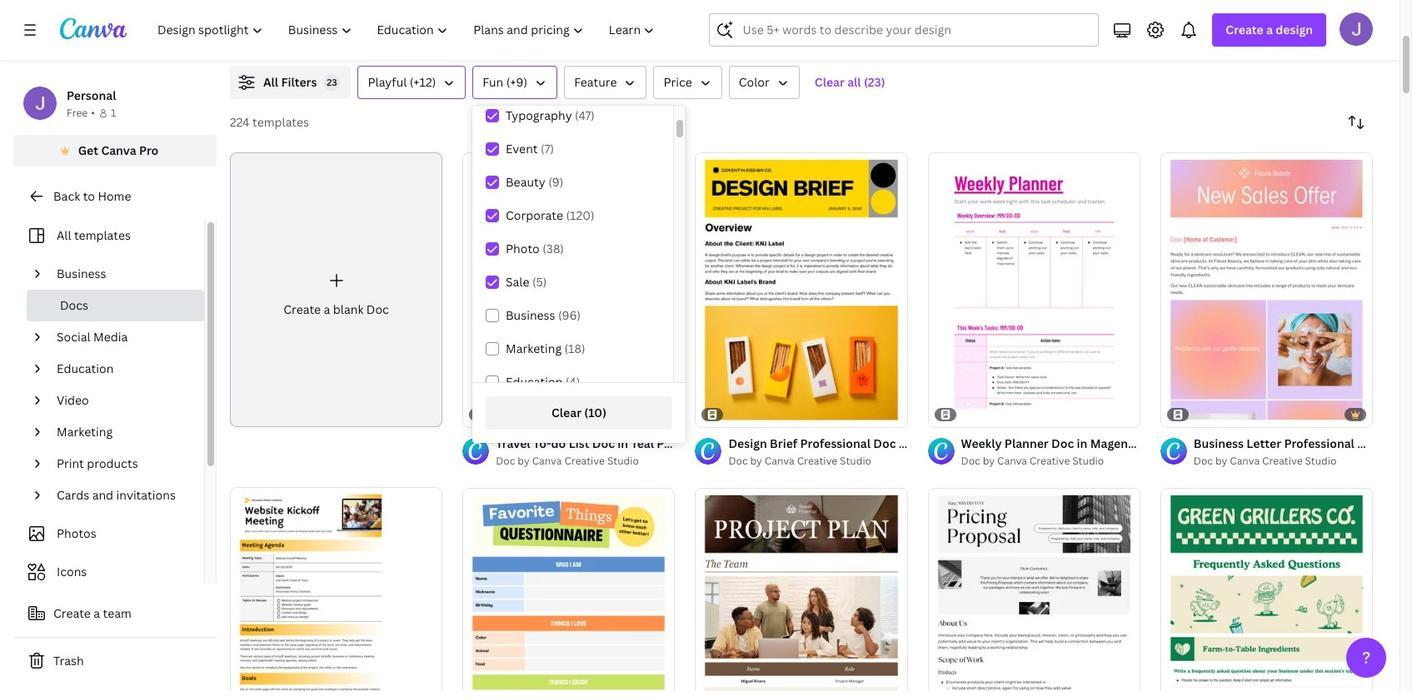 Task type: vqa. For each thing, say whether or not it's contained in the screenshot.
Doc by Canva Creative Studio LINK corresponding to Project Plan Professional Doc in Dark Brown Brown Light Brown Traditional Corporate Style IMAGE's Doc by Canva Creative Studio
yes



Task type: locate. For each thing, give the bounding box(es) containing it.
create left blank on the left top of the page
[[284, 302, 321, 318]]

all left filters
[[263, 74, 278, 90]]

create down icons
[[53, 606, 91, 622]]

studio
[[607, 454, 639, 468], [840, 454, 872, 468], [1073, 454, 1104, 468], [1305, 454, 1337, 468]]

create
[[1226, 22, 1264, 37], [284, 302, 321, 318], [53, 606, 91, 622]]

1 horizontal spatial education
[[506, 374, 563, 390]]

print products link
[[50, 448, 194, 480]]

canva for 'design brief professional doc in yellow black grey bold modern style' image
[[765, 454, 795, 468]]

2 studio from the left
[[840, 454, 872, 468]]

templates for 224 templates
[[252, 114, 309, 130]]

education link
[[50, 353, 194, 385]]

2 creative from the left
[[797, 454, 837, 468]]

1 vertical spatial clear
[[552, 405, 582, 421]]

education down 'marketing (18)'
[[506, 374, 563, 390]]

a left blank on the left top of the page
[[324, 302, 330, 318]]

0 vertical spatial a
[[1266, 22, 1273, 37]]

1 horizontal spatial all
[[263, 74, 278, 90]]

(18)
[[565, 341, 585, 357]]

trash
[[53, 653, 84, 669]]

create a team button
[[13, 597, 217, 631]]

(4)
[[566, 374, 580, 390]]

0 horizontal spatial business
[[57, 266, 106, 282]]

clear (10) button
[[486, 397, 672, 430]]

1 vertical spatial marketing
[[57, 424, 113, 440]]

education
[[57, 361, 114, 377], [506, 374, 563, 390]]

video link
[[50, 385, 194, 417]]

create inside dropdown button
[[1226, 22, 1264, 37]]

personal
[[67, 87, 116, 103]]

templates down back to home
[[74, 227, 131, 243]]

marketing for marketing (18)
[[506, 341, 562, 357]]

studio for project plan professional doc in dark brown brown light brown traditional corporate style image
[[840, 454, 872, 468]]

doc by canva creative studio for food & restaurant faqs doc in green cream yellow bold nostalgia style image's doc by canva creative studio link
[[1194, 454, 1337, 468]]

1 studio from the left
[[607, 454, 639, 468]]

a for team
[[94, 606, 100, 622]]

education for education (4)
[[506, 374, 563, 390]]

creative
[[564, 454, 605, 468], [797, 454, 837, 468], [1030, 454, 1070, 468], [1262, 454, 1303, 468]]

doc by canva creative studio for doc by canva creative studio link for 'favorite things questionnaire doc in blue orange green playful style' image on the left bottom of the page
[[496, 454, 639, 468]]

create a blank doc
[[284, 302, 389, 318]]

business down sale (5)
[[506, 307, 555, 323]]

4 doc by canva creative studio from the left
[[1194, 454, 1337, 468]]

clear all (23) button
[[806, 66, 894, 99]]

create a design button
[[1213, 13, 1326, 47]]

0 vertical spatial create
[[1226, 22, 1264, 37]]

free
[[67, 106, 88, 120]]

1 vertical spatial all
[[57, 227, 71, 243]]

education inside "link"
[[57, 361, 114, 377]]

jacob simon image
[[1340, 12, 1373, 46]]

all
[[848, 74, 861, 90]]

all
[[263, 74, 278, 90], [57, 227, 71, 243]]

0 vertical spatial marketing
[[506, 341, 562, 357]]

4 by from the left
[[1216, 454, 1228, 468]]

creative for pricing proposal professional doc in white black grey sleek monochrome style image
[[1030, 454, 1070, 468]]

a left "team"
[[94, 606, 100, 622]]

a for design
[[1266, 22, 1273, 37]]

doc by canva creative studio link for food & restaurant faqs doc in green cream yellow bold nostalgia style image
[[1194, 453, 1373, 470]]

0 vertical spatial business
[[57, 266, 106, 282]]

3 studio from the left
[[1073, 454, 1104, 468]]

doc by canva creative studio link
[[496, 453, 675, 470], [729, 453, 908, 470], [961, 453, 1140, 470], [1194, 453, 1373, 470]]

free •
[[67, 106, 95, 120]]

2 vertical spatial a
[[94, 606, 100, 622]]

1 vertical spatial business
[[506, 307, 555, 323]]

pro
[[139, 142, 159, 158]]

1 doc by canva creative studio from the left
[[496, 454, 639, 468]]

marketing up education (4)
[[506, 341, 562, 357]]

kickoff meeting doc in orange black white professional gradients style image
[[230, 487, 443, 692]]

Sort by button
[[1340, 106, 1373, 139]]

feature
[[574, 74, 617, 90]]

create a blank doc link
[[230, 152, 443, 428]]

clear left (10)
[[552, 405, 582, 421]]

3 doc by canva creative studio from the left
[[961, 454, 1104, 468]]

3 by from the left
[[983, 454, 995, 468]]

education for education
[[57, 361, 114, 377]]

0 vertical spatial clear
[[815, 74, 845, 90]]

blank
[[333, 302, 364, 318]]

2 vertical spatial create
[[53, 606, 91, 622]]

0 horizontal spatial education
[[57, 361, 114, 377]]

1 doc by canva creative studio link from the left
[[496, 453, 675, 470]]

pricing proposal professional doc in white black grey sleek monochrome style image
[[928, 488, 1140, 692]]

0 horizontal spatial all
[[57, 227, 71, 243]]

a inside dropdown button
[[1266, 22, 1273, 37]]

canva
[[101, 142, 136, 158], [532, 454, 562, 468], [765, 454, 795, 468], [997, 454, 1027, 468], [1230, 454, 1260, 468]]

print products
[[57, 456, 138, 472]]

clear all (23)
[[815, 74, 885, 90]]

2 horizontal spatial create
[[1226, 22, 1264, 37]]

a inside "button"
[[94, 606, 100, 622]]

0 horizontal spatial marketing
[[57, 424, 113, 440]]

icons
[[57, 564, 87, 580]]

marketing down video at the bottom of page
[[57, 424, 113, 440]]

(+9)
[[506, 74, 528, 90]]

4 studio from the left
[[1305, 454, 1337, 468]]

Search search field
[[743, 14, 1088, 46]]

a left 'design'
[[1266, 22, 1273, 37]]

clear for clear all (23)
[[815, 74, 845, 90]]

create for create a blank doc
[[284, 302, 321, 318]]

templates right the 224
[[252, 114, 309, 130]]

1 horizontal spatial marketing
[[506, 341, 562, 357]]

2 horizontal spatial a
[[1266, 22, 1273, 37]]

sale
[[506, 274, 530, 290]]

0 horizontal spatial a
[[94, 606, 100, 622]]

all templates link
[[23, 220, 194, 252]]

4 doc by canva creative studio link from the left
[[1194, 453, 1373, 470]]

(9)
[[548, 174, 563, 190]]

marketing
[[506, 341, 562, 357], [57, 424, 113, 440]]

weekly planner doc in magenta light pink vibrant professional style image
[[928, 152, 1140, 428]]

fun
[[483, 74, 504, 90]]

business (96)
[[506, 307, 581, 323]]

invitations
[[116, 487, 176, 503]]

a for blank
[[324, 302, 330, 318]]

1 vertical spatial create
[[284, 302, 321, 318]]

studio for food & restaurant faqs doc in green cream yellow bold nostalgia style image
[[1305, 454, 1337, 468]]

0 horizontal spatial create
[[53, 606, 91, 622]]

doc by canva creative studio link for pricing proposal professional doc in white black grey sleek monochrome style image
[[961, 453, 1140, 470]]

back to home link
[[13, 180, 217, 213]]

doc for 'design brief professional doc in yellow black grey bold modern style' image
[[729, 454, 748, 468]]

canva for travel to-do list doc in teal pastel green pastel purple vibrant professional style image
[[532, 454, 562, 468]]

get canva pro button
[[13, 135, 217, 167]]

docs
[[60, 297, 88, 313]]

None search field
[[709, 13, 1099, 47]]

photos link
[[23, 518, 194, 550]]

education down social media
[[57, 361, 114, 377]]

1 by from the left
[[518, 454, 530, 468]]

create inside "button"
[[53, 606, 91, 622]]

creative for food & restaurant faqs doc in green cream yellow bold nostalgia style image
[[1262, 454, 1303, 468]]

clear (10)
[[552, 405, 607, 421]]

a
[[1266, 22, 1273, 37], [324, 302, 330, 318], [94, 606, 100, 622]]

clear
[[815, 74, 845, 90], [552, 405, 582, 421]]

224
[[230, 114, 250, 130]]

1 vertical spatial a
[[324, 302, 330, 318]]

1 horizontal spatial a
[[324, 302, 330, 318]]

0 vertical spatial all
[[263, 74, 278, 90]]

creative for project plan professional doc in dark brown brown light brown traditional corporate style image
[[797, 454, 837, 468]]

all filters
[[263, 74, 317, 90]]

3 doc by canva creative studio link from the left
[[961, 453, 1140, 470]]

doc by canva creative studio
[[496, 454, 639, 468], [729, 454, 872, 468], [961, 454, 1104, 468], [1194, 454, 1337, 468]]

playful (+12) button
[[358, 66, 466, 99]]

get
[[78, 142, 98, 158]]

all templates
[[57, 227, 131, 243]]

business for business
[[57, 266, 106, 282]]

0 vertical spatial templates
[[252, 114, 309, 130]]

3 creative from the left
[[1030, 454, 1070, 468]]

business
[[57, 266, 106, 282], [506, 307, 555, 323]]

typography (47)
[[506, 107, 595, 123]]

2 doc by canva creative studio from the left
[[729, 454, 872, 468]]

business letter professional doc in salmon light blue gradients style image
[[1160, 152, 1373, 428]]

doc
[[366, 302, 389, 318], [496, 454, 515, 468], [729, 454, 748, 468], [961, 454, 980, 468], [1194, 454, 1213, 468]]

and
[[92, 487, 113, 503]]

business up docs
[[57, 266, 106, 282]]

1 horizontal spatial templates
[[252, 114, 309, 130]]

create a team
[[53, 606, 132, 622]]

23 filter options selected element
[[324, 74, 340, 91]]

price button
[[654, 66, 722, 99]]

products
[[87, 456, 138, 472]]

2 by from the left
[[750, 454, 762, 468]]

0 horizontal spatial templates
[[74, 227, 131, 243]]

1 creative from the left
[[564, 454, 605, 468]]

4 creative from the left
[[1262, 454, 1303, 468]]

clear left all
[[815, 74, 845, 90]]

cards and invitations link
[[50, 480, 194, 512]]

0 horizontal spatial clear
[[552, 405, 582, 421]]

create left 'design'
[[1226, 22, 1264, 37]]

marketing (18)
[[506, 341, 585, 357]]

2 doc by canva creative studio link from the left
[[729, 453, 908, 470]]

1 horizontal spatial clear
[[815, 74, 845, 90]]

color
[[739, 74, 770, 90]]

create a blank doc element
[[230, 152, 443, 428]]

all down "back"
[[57, 227, 71, 243]]

photo (38)
[[506, 241, 564, 257]]

cards
[[57, 487, 89, 503]]

creative for 'favorite things questionnaire doc in blue orange green playful style' image on the left bottom of the page
[[564, 454, 605, 468]]

1 vertical spatial templates
[[74, 227, 131, 243]]

design
[[1276, 22, 1313, 37]]

1 horizontal spatial business
[[506, 307, 555, 323]]

project plan professional doc in dark brown brown light brown traditional corporate style image
[[695, 488, 908, 692]]

1 horizontal spatial create
[[284, 302, 321, 318]]



Task type: describe. For each thing, give the bounding box(es) containing it.
to
[[83, 188, 95, 204]]

business for business (96)
[[506, 307, 555, 323]]

clear for clear (10)
[[552, 405, 582, 421]]

(10)
[[584, 405, 607, 421]]

(7)
[[541, 141, 554, 157]]

224 templates
[[230, 114, 309, 130]]

canva for 'weekly planner doc in magenta light pink vibrant professional style' image
[[997, 454, 1027, 468]]

photos
[[57, 526, 96, 542]]

feature button
[[564, 66, 647, 99]]

event (7)
[[506, 141, 554, 157]]

travel to-do list doc in teal pastel green pastel purple vibrant professional style image
[[463, 152, 675, 428]]

get canva pro
[[78, 142, 159, 158]]

print
[[57, 456, 84, 472]]

home
[[98, 188, 131, 204]]

(23)
[[864, 74, 885, 90]]

(47)
[[575, 107, 595, 123]]

filters
[[281, 74, 317, 90]]

event
[[506, 141, 538, 157]]

doc by canva creative studio link for project plan professional doc in dark brown brown light brown traditional corporate style image
[[729, 453, 908, 470]]

education (4)
[[506, 374, 580, 390]]

cards and invitations
[[57, 487, 176, 503]]

doc by canva creative studio for doc by canva creative studio link for pricing proposal professional doc in white black grey sleek monochrome style image
[[961, 454, 1104, 468]]

doc for 'weekly planner doc in magenta light pink vibrant professional style' image
[[961, 454, 980, 468]]

price
[[664, 74, 692, 90]]

sale (5)
[[506, 274, 547, 290]]

fun (+9)
[[483, 74, 528, 90]]

doc for travel to-do list doc in teal pastel green pastel purple vibrant professional style image
[[496, 454, 515, 468]]

(38)
[[543, 241, 564, 257]]

fun (+9) button
[[473, 66, 558, 99]]

top level navigation element
[[147, 13, 669, 47]]

beauty (9)
[[506, 174, 563, 190]]

business link
[[50, 258, 194, 290]]

beauty
[[506, 174, 546, 190]]

templates for all templates
[[74, 227, 131, 243]]

create for create a team
[[53, 606, 91, 622]]

doc for business letter professional doc in salmon light blue gradients style image
[[1194, 454, 1213, 468]]

(96)
[[558, 307, 581, 323]]

studio for pricing proposal professional doc in white black grey sleek monochrome style image
[[1073, 454, 1104, 468]]

design brief professional doc in yellow black grey bold modern style image
[[695, 152, 908, 428]]

create for create a design
[[1226, 22, 1264, 37]]

back
[[53, 188, 80, 204]]

(5)
[[532, 274, 547, 290]]

studio for 'favorite things questionnaire doc in blue orange green playful style' image on the left bottom of the page
[[607, 454, 639, 468]]

by for 'favorite things questionnaire doc in blue orange green playful style' image on the left bottom of the page
[[518, 454, 530, 468]]

canva inside button
[[101, 142, 136, 158]]

social
[[57, 329, 91, 345]]

playful (+12)
[[368, 74, 436, 90]]

social media
[[57, 329, 128, 345]]

typography
[[506, 107, 572, 123]]

marketing link
[[50, 417, 194, 448]]

playful
[[368, 74, 407, 90]]

back to home
[[53, 188, 131, 204]]

doc by canva creative studio link for 'favorite things questionnaire doc in blue orange green playful style' image on the left bottom of the page
[[496, 453, 675, 470]]

photo
[[506, 241, 540, 257]]

color button
[[729, 66, 800, 99]]

social media link
[[50, 322, 194, 353]]

video
[[57, 392, 89, 408]]

corporate
[[506, 207, 563, 223]]

all for all templates
[[57, 227, 71, 243]]

marketing for marketing
[[57, 424, 113, 440]]

media
[[93, 329, 128, 345]]

(+12)
[[410, 74, 436, 90]]

1
[[111, 106, 116, 120]]

team
[[103, 606, 132, 622]]

favorite things questionnaire doc in blue orange green playful style image
[[463, 488, 675, 692]]

23
[[327, 76, 337, 88]]

create a design
[[1226, 22, 1313, 37]]

by for project plan professional doc in dark brown brown light brown traditional corporate style image
[[750, 454, 762, 468]]

trash link
[[13, 645, 217, 678]]

all for all filters
[[263, 74, 278, 90]]

corporate (120)
[[506, 207, 595, 223]]

(120)
[[566, 207, 595, 223]]

food & restaurant faqs doc in green cream yellow bold nostalgia style image
[[1160, 488, 1373, 692]]

by for pricing proposal professional doc in white black grey sleek monochrome style image
[[983, 454, 995, 468]]

by for food & restaurant faqs doc in green cream yellow bold nostalgia style image
[[1216, 454, 1228, 468]]

•
[[91, 106, 95, 120]]

doc by canva creative studio for doc by canva creative studio link related to project plan professional doc in dark brown brown light brown traditional corporate style image
[[729, 454, 872, 468]]

icons link
[[23, 557, 194, 588]]

canva for business letter professional doc in salmon light blue gradients style image
[[1230, 454, 1260, 468]]



